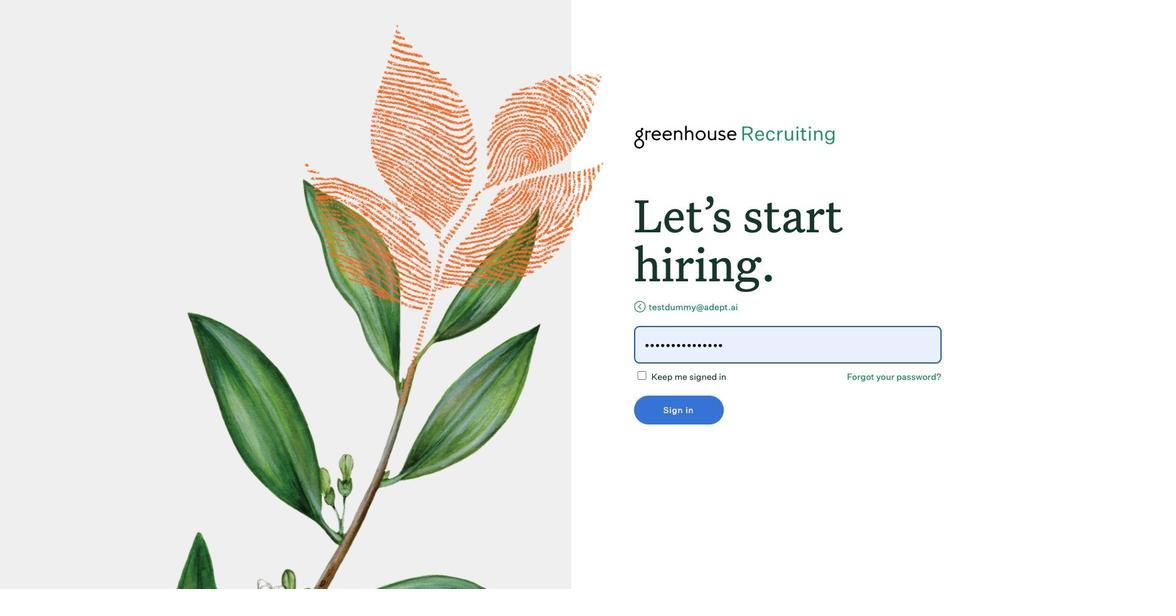 Task type: vqa. For each thing, say whether or not it's contained in the screenshot.
Collect feedback in Application Review link associated with Michael Miller
no



Task type: locate. For each thing, give the bounding box(es) containing it.
None checkbox
[[634, 371, 650, 380]]



Task type: describe. For each thing, give the bounding box(es) containing it.
Password password field
[[634, 326, 942, 364]]



